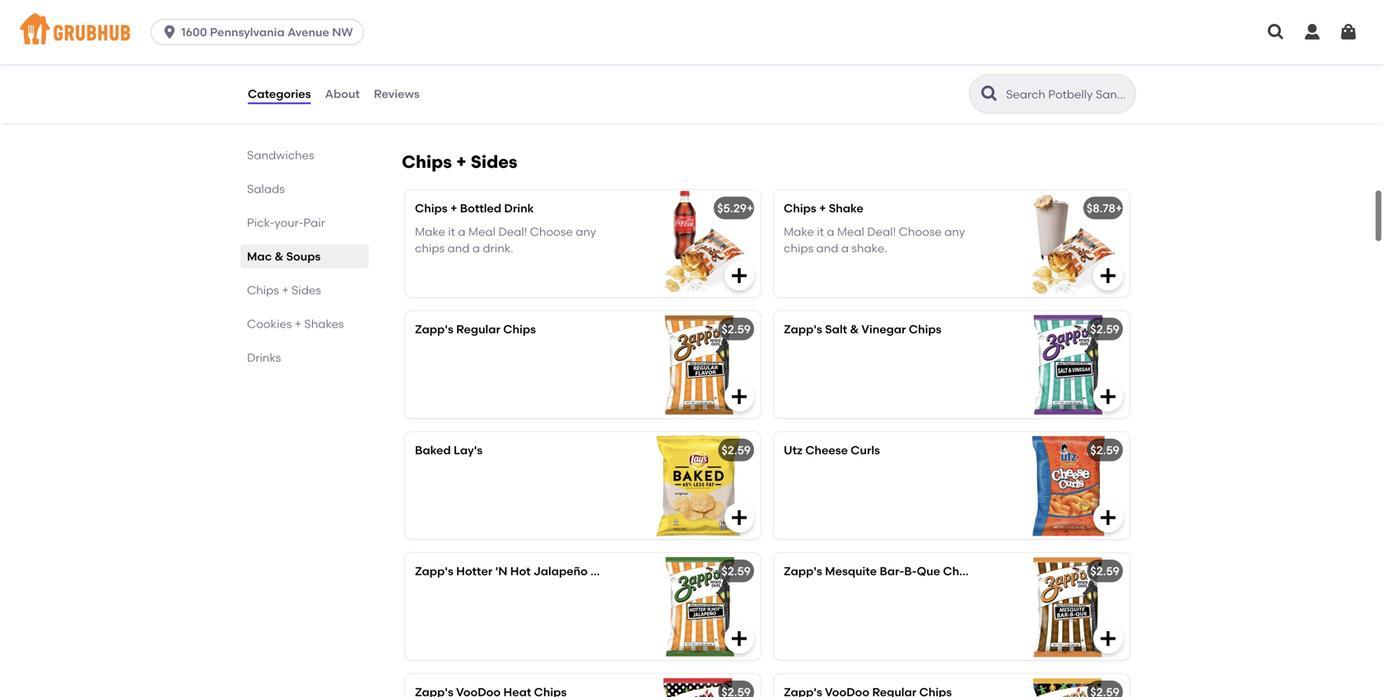 Task type: locate. For each thing, give the bounding box(es) containing it.
zucchini
[[493, 78, 539, 92]]

0 horizontal spatial chips + sides
[[247, 283, 321, 297]]

vinegar
[[862, 323, 907, 337]]

drinks
[[247, 351, 281, 365]]

1 horizontal spatial sides
[[471, 152, 518, 173]]

deal! inside make it a meal deal! choose any chips and a drink.
[[499, 225, 527, 239]]

0 horizontal spatial make
[[415, 225, 446, 239]]

chips down "tomato"
[[402, 152, 452, 173]]

2 meal from the left
[[838, 225, 865, 239]]

pennsylvania
[[210, 25, 285, 39]]

$5.29 +
[[718, 201, 754, 215]]

and for make it a meal deal! choose any chips and a shake.
[[817, 241, 839, 255]]

and down soup
[[878, 61, 900, 75]]

choose for drink.
[[530, 225, 573, 239]]

and inside make it a meal deal! choose any chips and a drink.
[[448, 241, 470, 255]]

utz cheese curls image
[[1007, 433, 1130, 540]]

2 it from the left
[[817, 225, 825, 239]]

1 any from the left
[[576, 225, 597, 239]]

it
[[448, 225, 455, 239], [817, 225, 825, 239]]

a
[[555, 78, 562, 92], [458, 225, 466, 239], [827, 225, 835, 239], [473, 241, 480, 255], [842, 241, 849, 255]]

zapp's
[[415, 323, 454, 337], [784, 323, 823, 337], [415, 565, 454, 579], [784, 565, 823, 579]]

cheese
[[835, 61, 875, 75]]

zapp's for zapp's regular chips
[[415, 323, 454, 337]]

chips left shake
[[784, 201, 817, 215]]

chips down chips + bottled drink
[[415, 241, 445, 255]]

svg image inside "main navigation" navigation
[[1303, 22, 1323, 42]]

meal
[[469, 225, 496, 239], [838, 225, 865, 239]]

reviews
[[374, 87, 420, 101]]

meal inside 'make it a meal deal! choose any chips and a shake.'
[[838, 225, 865, 239]]

categories button
[[247, 64, 312, 124]]

2 deal! from the left
[[868, 225, 897, 239]]

baked lay's image
[[638, 433, 761, 540]]

any inside 'make it a meal deal! choose any chips and a shake.'
[[945, 225, 966, 239]]

chips + bottled drink
[[415, 201, 534, 215]]

a right in
[[555, 78, 562, 92]]

1 it from the left
[[448, 225, 455, 239]]

2 choose from the left
[[899, 225, 942, 239]]

chips inside 'make it a meal deal! choose any chips and a shake.'
[[784, 241, 814, 255]]

1 horizontal spatial &
[[850, 323, 859, 337]]

it down 'chips + shake'
[[817, 225, 825, 239]]

mac
[[247, 250, 272, 264]]

chips right the jalapeño
[[591, 565, 624, 579]]

chips
[[415, 241, 445, 255], [784, 241, 814, 255]]

svg image for jalapeño
[[730, 629, 750, 649]]

garden vegetable image
[[638, 10, 761, 117]]

2 chips from the left
[[784, 241, 814, 255]]

a down 'chips + shake'
[[827, 225, 835, 239]]

$5.29
[[718, 201, 747, 215]]

meal inside make it a meal deal! choose any chips and a drink.
[[469, 225, 496, 239]]

1 horizontal spatial make
[[784, 225, 815, 239]]

$2.59 for utz cheese curls
[[1091, 444, 1120, 458]]

deal! inside 'make it a meal deal! choose any chips and a shake.'
[[868, 225, 897, 239]]

any for make it a meal deal! choose any chips and a drink.
[[576, 225, 597, 239]]

it for bottled
[[448, 225, 455, 239]]

broth
[[460, 95, 490, 109]]

make inside make it a meal deal! choose any chips and a drink.
[[415, 225, 446, 239]]

and up broth
[[468, 78, 491, 92]]

jalapeño
[[534, 565, 588, 579]]

chips for make it a meal deal! choose any chips and a drink.
[[415, 241, 445, 255]]

sides up bottled
[[471, 152, 518, 173]]

make inside 'make it a meal deal! choose any chips and a shake.'
[[784, 225, 815, 239]]

svg image for que
[[1099, 629, 1119, 649]]

0 vertical spatial chips + sides
[[402, 152, 518, 173]]

sandwiches
[[247, 148, 315, 162]]

mesquite
[[826, 565, 877, 579]]

sides
[[471, 152, 518, 173], [292, 283, 321, 297]]

meal down shake
[[838, 225, 865, 239]]

2 any from the left
[[945, 225, 966, 239]]

make down 'chips + shake'
[[784, 225, 815, 239]]

cookies + shakes
[[247, 317, 344, 331]]

1600
[[181, 25, 207, 39]]

a left shake.
[[842, 241, 849, 255]]

0 horizontal spatial it
[[448, 225, 455, 239]]

mushrooms,
[[415, 61, 484, 75]]

1 horizontal spatial chips
[[784, 241, 814, 255]]

any inside make it a meal deal! choose any chips and a drink.
[[576, 225, 597, 239]]

zapp's left regular
[[415, 323, 454, 337]]

1 vertical spatial &
[[850, 323, 859, 337]]

choose
[[530, 225, 573, 239], [899, 225, 942, 239]]

it inside make it a meal deal! choose any chips and a drink.
[[448, 225, 455, 239]]

1 horizontal spatial choose
[[899, 225, 942, 239]]

peppers,
[[529, 61, 578, 75]]

make for make it a meal deal! choose any chips and a drink.
[[415, 225, 446, 239]]

svg image
[[1267, 22, 1287, 42], [1339, 22, 1359, 42], [162, 24, 178, 40], [730, 266, 750, 286], [1099, 266, 1119, 286], [730, 508, 750, 528], [1099, 508, 1119, 528]]

svg image
[[1303, 22, 1323, 42], [1099, 86, 1119, 105], [730, 387, 750, 407], [1099, 387, 1119, 407], [730, 629, 750, 649], [1099, 629, 1119, 649]]

2 make from the left
[[784, 225, 815, 239]]

zapp's voodoo regular chips image
[[1007, 675, 1130, 698]]

choose for shake.
[[899, 225, 942, 239]]

beans, carrots, celery, corn, mushrooms, onions, peppers, potatoes and zucchini in a light tomato broth
[[415, 44, 589, 109]]

soup
[[866, 44, 893, 58]]

hearty potato soup with bacon, cheddar cheese and green onion
[[784, 44, 969, 75]]

chips + bottled drink image
[[638, 190, 761, 297]]

$2.59 for zapp's salt & vinegar chips
[[1091, 323, 1120, 337]]

$2.59 for zapp's regular chips
[[722, 323, 751, 337]]

potatoes
[[415, 78, 466, 92]]

1 make from the left
[[415, 225, 446, 239]]

1 choose from the left
[[530, 225, 573, 239]]

meal up drink.
[[469, 225, 496, 239]]

chips for make it a meal deal! choose any chips and a shake.
[[784, 241, 814, 255]]

1600 pennsylvania avenue nw
[[181, 25, 353, 39]]

'n
[[496, 565, 508, 579]]

onion
[[938, 61, 969, 75]]

soups
[[286, 250, 321, 264]]

and inside hearty potato soup with bacon, cheddar cheese and green onion
[[878, 61, 900, 75]]

make down chips + bottled drink
[[415, 225, 446, 239]]

0 horizontal spatial &
[[275, 250, 284, 264]]

it inside 'make it a meal deal! choose any chips and a shake.'
[[817, 225, 825, 239]]

sides down soups
[[292, 283, 321, 297]]

1 horizontal spatial meal
[[838, 225, 865, 239]]

0 horizontal spatial chips
[[415, 241, 445, 255]]

any
[[576, 225, 597, 239], [945, 225, 966, 239]]

0 horizontal spatial choose
[[530, 225, 573, 239]]

light
[[565, 78, 589, 92]]

about button
[[324, 64, 361, 124]]

and left drink.
[[448, 241, 470, 255]]

search icon image
[[980, 84, 1000, 104]]

it down chips + bottled drink
[[448, 225, 455, 239]]

zapp's salt & vinegar chips
[[784, 323, 942, 337]]

& right salt
[[850, 323, 859, 337]]

0 horizontal spatial deal!
[[499, 225, 527, 239]]

zapp's left salt
[[784, 323, 823, 337]]

0 horizontal spatial meal
[[469, 225, 496, 239]]

lay's
[[454, 444, 483, 458]]

$2.59
[[722, 323, 751, 337], [1091, 323, 1120, 337], [722, 444, 751, 458], [1091, 444, 1120, 458], [722, 565, 751, 579], [1091, 565, 1120, 579]]

1 horizontal spatial chips + sides
[[402, 152, 518, 173]]

hearty
[[784, 44, 822, 58]]

hearty potato soup with bacon, cheddar cheese and green onion button
[[774, 10, 1130, 117]]

chips down mac
[[247, 283, 279, 297]]

cookies
[[247, 317, 292, 331]]

zapp's left mesquite
[[784, 565, 823, 579]]

1 chips from the left
[[415, 241, 445, 255]]

0 vertical spatial sides
[[471, 152, 518, 173]]

chips + sides down the mac & soups
[[247, 283, 321, 297]]

deal! for drink.
[[499, 225, 527, 239]]

deal! up drink.
[[499, 225, 527, 239]]

chips right 'vinegar'
[[909, 323, 942, 337]]

$8.78
[[1087, 201, 1116, 215]]

beans, carrots, celery, corn, mushrooms, onions, peppers, potatoes and zucchini in a light tomato broth button
[[405, 10, 761, 117]]

1 vertical spatial chips + sides
[[247, 283, 321, 297]]

choose inside 'make it a meal deal! choose any chips and a shake.'
[[899, 225, 942, 239]]

chips + shake image
[[1007, 190, 1130, 297]]

choose inside make it a meal deal! choose any chips and a drink.
[[530, 225, 573, 239]]

and down 'chips + shake'
[[817, 241, 839, 255]]

main navigation navigation
[[0, 0, 1384, 64]]

+
[[456, 152, 467, 173], [451, 201, 458, 215], [747, 201, 754, 215], [820, 201, 827, 215], [1116, 201, 1123, 215], [282, 283, 289, 297], [295, 317, 302, 331]]

chips right que at bottom right
[[944, 565, 976, 579]]

a down chips + bottled drink
[[458, 225, 466, 239]]

chips
[[402, 152, 452, 173], [415, 201, 448, 215], [784, 201, 817, 215], [247, 283, 279, 297], [504, 323, 536, 337], [909, 323, 942, 337], [591, 565, 624, 579], [944, 565, 976, 579]]

and inside beans, carrots, celery, corn, mushrooms, onions, peppers, potatoes and zucchini in a light tomato broth
[[468, 78, 491, 92]]

green
[[903, 61, 935, 75]]

pair
[[304, 216, 325, 230]]

1 horizontal spatial any
[[945, 225, 966, 239]]

make
[[415, 225, 446, 239], [784, 225, 815, 239]]

pick-
[[247, 216, 275, 230]]

carrots,
[[455, 44, 498, 58]]

zapp's left hotter
[[415, 565, 454, 579]]

chips inside make it a meal deal! choose any chips and a drink.
[[415, 241, 445, 255]]

and inside 'make it a meal deal! choose any chips and a shake.'
[[817, 241, 839, 255]]

and
[[878, 61, 900, 75], [468, 78, 491, 92], [448, 241, 470, 255], [817, 241, 839, 255]]

1 horizontal spatial it
[[817, 225, 825, 239]]

and for beans, carrots, celery, corn, mushrooms, onions, peppers, potatoes and zucchini in a light tomato broth
[[468, 78, 491, 92]]

deal! up shake.
[[868, 225, 897, 239]]

1 deal! from the left
[[499, 225, 527, 239]]

it for shake
[[817, 225, 825, 239]]

deal!
[[499, 225, 527, 239], [868, 225, 897, 239]]

$2.59 for zapp's hotter 'n hot jalapeño chips
[[722, 565, 751, 579]]

chips down 'chips + shake'
[[784, 241, 814, 255]]

$2.59 for zapp's mesquite bar-b-que chips
[[1091, 565, 1120, 579]]

1 horizontal spatial deal!
[[868, 225, 897, 239]]

deal! for shake.
[[868, 225, 897, 239]]

1 meal from the left
[[469, 225, 496, 239]]

1 vertical spatial sides
[[292, 283, 321, 297]]

&
[[275, 250, 284, 264], [850, 323, 859, 337]]

0 vertical spatial &
[[275, 250, 284, 264]]

chips + sides up chips + bottled drink
[[402, 152, 518, 173]]

& right mac
[[275, 250, 284, 264]]

beans,
[[415, 44, 453, 58]]

cheese
[[806, 444, 848, 458]]

0 horizontal spatial any
[[576, 225, 597, 239]]

salads
[[247, 182, 285, 196]]

chips + sides
[[402, 152, 518, 173], [247, 283, 321, 297]]

shake
[[829, 201, 864, 215]]



Task type: describe. For each thing, give the bounding box(es) containing it.
nw
[[332, 25, 353, 39]]

chips left bottled
[[415, 201, 448, 215]]

with
[[896, 44, 919, 58]]

svg image for bacon,
[[1099, 86, 1119, 105]]

mac & soups
[[247, 250, 321, 264]]

bacon,
[[922, 44, 961, 58]]

$8.78 +
[[1087, 201, 1123, 215]]

onions,
[[486, 61, 526, 75]]

zapp's mesquite bar-b-que chips image
[[1007, 554, 1130, 661]]

svg image inside "1600 pennsylvania avenue nw" button
[[162, 24, 178, 40]]

potato
[[825, 44, 863, 58]]

corn,
[[540, 44, 568, 58]]

meal for shake.
[[838, 225, 865, 239]]

utz
[[784, 444, 803, 458]]

zapp's hotter 'n hot jalapeño chips
[[415, 565, 624, 579]]

zapp's for zapp's mesquite bar-b-que chips
[[784, 565, 823, 579]]

any for make it a meal deal! choose any chips and a shake.
[[945, 225, 966, 239]]

zapp's hotter 'n hot jalapeño chips image
[[638, 554, 761, 661]]

hotter
[[456, 565, 493, 579]]

zapp's mesquite bar-b-que chips
[[784, 565, 976, 579]]

a inside beans, carrots, celery, corn, mushrooms, onions, peppers, potatoes and zucchini in a light tomato broth
[[555, 78, 562, 92]]

bar-
[[880, 565, 905, 579]]

shake.
[[852, 241, 888, 255]]

svg image for chips
[[1099, 387, 1119, 407]]

zapp's for zapp's salt & vinegar chips
[[784, 323, 823, 337]]

drink.
[[483, 241, 514, 255]]

b-
[[905, 565, 917, 579]]

utz cheese curls
[[784, 444, 881, 458]]

loaded baked potato image
[[1007, 10, 1130, 117]]

zapp's regular chips image
[[638, 311, 761, 419]]

make it a meal deal! choose any chips and a drink.
[[415, 225, 597, 255]]

baked
[[415, 444, 451, 458]]

make it a meal deal! choose any chips and a shake.
[[784, 225, 966, 255]]

bottled
[[460, 201, 502, 215]]

zapp's salt & vinegar chips image
[[1007, 311, 1130, 419]]

$2.59 for baked lay's
[[722, 444, 751, 458]]

Search Potbelly Sandwich Works search field
[[1005, 86, 1131, 102]]

zapp's for zapp's hotter 'n hot jalapeño chips
[[415, 565, 454, 579]]

1600 pennsylvania avenue nw button
[[151, 19, 371, 45]]

categories
[[248, 87, 311, 101]]

curls
[[851, 444, 881, 458]]

pick-your-pair
[[247, 216, 325, 230]]

baked lay's
[[415, 444, 483, 458]]

0 horizontal spatial sides
[[292, 283, 321, 297]]

about
[[325, 87, 360, 101]]

a left drink.
[[473, 241, 480, 255]]

make for make it a meal deal! choose any chips and a shake.
[[784, 225, 815, 239]]

and for make it a meal deal! choose any chips and a drink.
[[448, 241, 470, 255]]

hot
[[511, 565, 531, 579]]

chips + shake
[[784, 201, 864, 215]]

chips right regular
[[504, 323, 536, 337]]

drink
[[504, 201, 534, 215]]

zapp's regular chips
[[415, 323, 536, 337]]

regular
[[456, 323, 501, 337]]

zapp's voodoo heat chips image
[[638, 675, 761, 698]]

in
[[542, 78, 552, 92]]

que
[[917, 565, 941, 579]]

meal for drink.
[[469, 225, 496, 239]]

shakes
[[304, 317, 344, 331]]

tomato
[[415, 95, 457, 109]]

celery,
[[501, 44, 537, 58]]

reviews button
[[373, 64, 421, 124]]

cheddar
[[784, 61, 832, 75]]

your-
[[275, 216, 304, 230]]

salt
[[826, 323, 848, 337]]

avenue
[[288, 25, 330, 39]]



Task type: vqa. For each thing, say whether or not it's contained in the screenshot.
extra within the the 'Oven baked housemade Italian bread flavored with extra virgin olive oil & garlic and served with marinara dipping sauce.'
no



